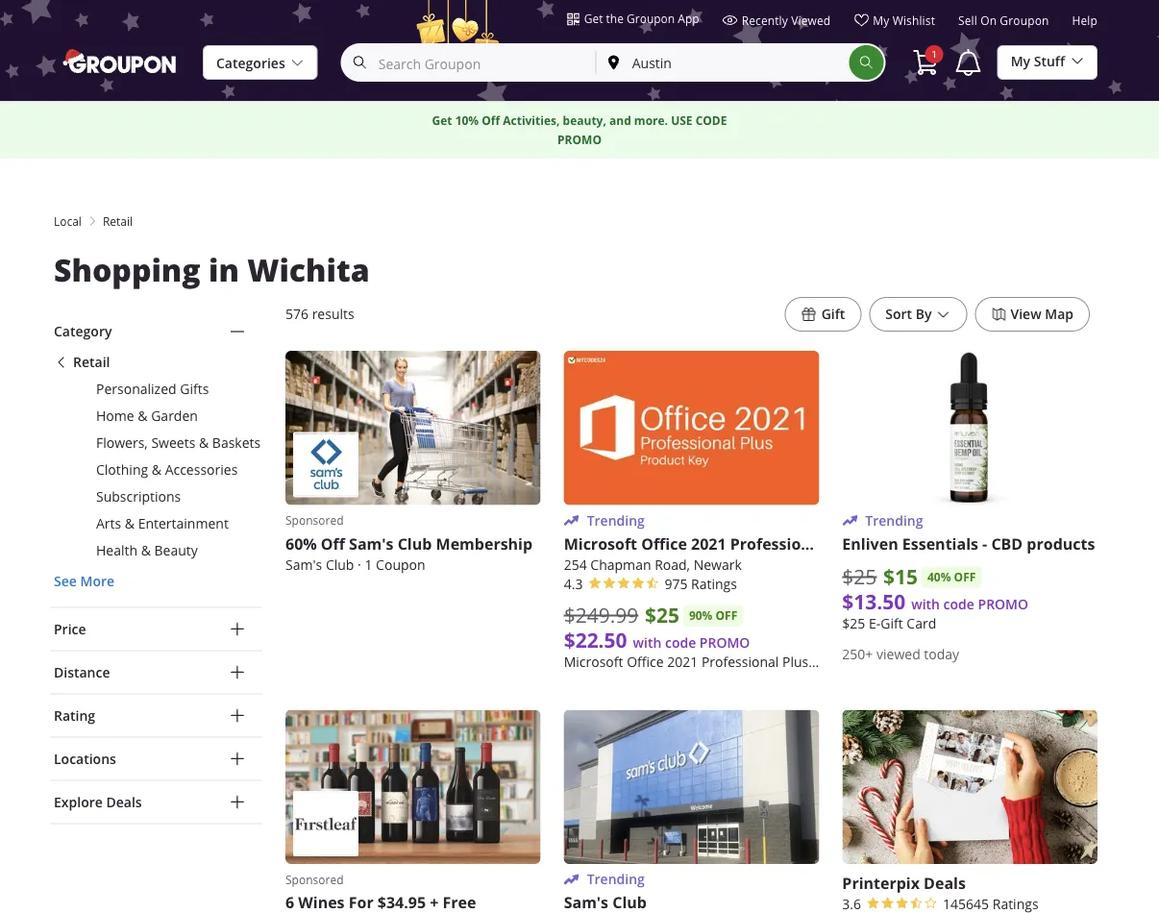 Task type: vqa. For each thing, say whether or not it's contained in the screenshot.
1st Search Groupon search box
no



Task type: describe. For each thing, give the bounding box(es) containing it.
with for $25
[[633, 634, 662, 652]]

e-
[[869, 615, 881, 632]]

viewed
[[877, 645, 921, 663]]

professional inside "microsoft office 2021 professional plus 254 chapman road, newark"
[[730, 533, 825, 554]]

code for $15
[[944, 595, 975, 613]]

for
[[953, 653, 972, 671]]

my for my stuff
[[1011, 52, 1031, 70]]

card
[[907, 615, 937, 632]]

printerpix deals link
[[843, 710, 1098, 913]]

printerpix
[[843, 873, 920, 894]]

newark
[[694, 556, 742, 574]]

wichita
[[247, 249, 370, 291]]

my stuff
[[1011, 52, 1065, 70]]

1 vertical spatial sam's
[[286, 556, 322, 574]]

wishlist
[[893, 12, 936, 28]]

in
[[209, 249, 239, 291]]

975
[[665, 575, 688, 593]]

$25 down enliven
[[843, 564, 877, 590]]

microsoft inside "microsoft office 2021 professional plus 254 chapman road, newark"
[[564, 533, 638, 554]]

viewed
[[792, 12, 831, 28]]

groupon for on
[[1000, 13, 1049, 28]]

enliven
[[843, 533, 899, 554]]

gift inside $25 $15 40% off $13.50 with code promo $25 e-gift card
[[881, 615, 904, 632]]

professional inside $249.99 $25 90% off $22.50 with code promo microsoft office 2021 professional plus product key - lifetime for windows 1pc
[[702, 653, 779, 671]]

help
[[1073, 13, 1098, 28]]

distance
[[54, 663, 110, 681]]

sponsored link
[[286, 710, 541, 913]]

rating
[[54, 707, 95, 724]]

results
[[312, 305, 354, 323]]

1 inside the sponsored 60% off sam's club membership sam's club    ·    1 coupon
[[365, 556, 373, 574]]

975 ratings
[[665, 575, 737, 593]]

576
[[286, 305, 309, 323]]

office inside "microsoft office 2021 professional plus 254 chapman road, newark"
[[642, 533, 687, 554]]

printerpix deals
[[843, 873, 966, 894]]

0 vertical spatial sam's
[[349, 533, 394, 554]]

groupon for the
[[627, 11, 675, 26]]

notifications inbox image
[[954, 47, 984, 78]]

groupon image
[[62, 48, 180, 75]]

1 unread items element
[[926, 45, 944, 63]]

accessories
[[165, 461, 238, 479]]

ratings
[[691, 575, 737, 593]]

0 vertical spatial 1
[[932, 48, 938, 61]]

local
[[54, 213, 82, 229]]

sell on groupon
[[959, 13, 1049, 28]]

products
[[1027, 533, 1096, 554]]

home & garden link
[[54, 407, 262, 426]]

beauty,
[[563, 112, 607, 129]]

deals for explore deals
[[106, 793, 142, 811]]

trending for microsoft office 2021 professional plus
[[587, 512, 645, 529]]

sort by button
[[869, 297, 968, 332]]

search groupon search field down "the"
[[341, 43, 886, 82]]

4.3
[[564, 575, 583, 593]]

membership
[[436, 533, 533, 554]]

price
[[54, 620, 86, 638]]

activities,
[[503, 112, 560, 129]]

recently
[[742, 12, 788, 28]]

off for $25
[[716, 608, 738, 624]]

$22.50
[[564, 626, 627, 654]]

- inside $249.99 $25 90% off $22.50 with code promo microsoft office 2021 professional plus product key - lifetime for windows 1pc
[[891, 653, 896, 671]]

shopping in wichita
[[54, 249, 370, 291]]

garden
[[151, 407, 198, 425]]

explore
[[54, 793, 103, 811]]

see more
[[54, 573, 114, 590]]

flowers,
[[96, 434, 148, 452]]

get 10% off activities, beauty, and more. use code promo
[[432, 112, 727, 148]]

250+ viewed today
[[843, 645, 960, 663]]

sponsored 60% off sam's club membership sam's club    ·    1 coupon
[[286, 513, 533, 574]]

app
[[678, 11, 700, 26]]

my wishlist link
[[854, 12, 936, 36]]

windows
[[975, 653, 1032, 671]]

sort by
[[886, 305, 932, 323]]

code
[[696, 112, 727, 129]]

40%
[[928, 569, 951, 586]]

get the groupon app
[[584, 11, 700, 26]]

1 vertical spatial club
[[326, 556, 354, 574]]

sort
[[886, 305, 913, 323]]

sweets
[[151, 434, 196, 452]]

retail inside category list
[[73, 353, 110, 371]]

1pc
[[1036, 653, 1060, 671]]

essentials
[[903, 533, 979, 554]]

$25 left the 'e-'
[[843, 615, 866, 632]]

today
[[924, 645, 960, 663]]

my stuff button
[[998, 44, 1098, 80]]

more
[[80, 573, 114, 590]]

microsoft office 2021 professional plus 254 chapman road, newark
[[564, 533, 861, 574]]

see
[[54, 573, 77, 590]]

view map
[[1011, 305, 1074, 323]]

personalized gifts link
[[54, 380, 262, 399]]

beauty
[[154, 542, 198, 560]]

shopping
[[54, 249, 201, 291]]

health
[[96, 542, 138, 560]]

categories
[[216, 54, 285, 72]]

subscriptions link
[[54, 487, 262, 507]]

home
[[96, 407, 134, 425]]

category button
[[50, 311, 262, 353]]



Task type: locate. For each thing, give the bounding box(es) containing it.
0 vertical spatial gift
[[822, 305, 845, 323]]

locations button
[[50, 738, 262, 780]]

off for 10%
[[482, 112, 500, 129]]

categories button
[[203, 45, 318, 81]]

plus inside "microsoft office 2021 professional plus 254 chapman road, newark"
[[829, 533, 861, 554]]

0 vertical spatial club
[[398, 533, 432, 554]]

1 horizontal spatial code
[[944, 595, 975, 613]]

$25 down 975
[[645, 602, 680, 629]]

get
[[584, 11, 603, 26], [432, 112, 452, 129]]

2021 up "newark"
[[691, 533, 726, 554]]

baskets
[[212, 434, 261, 452]]

1 horizontal spatial with
[[912, 595, 940, 613]]

2 microsoft from the top
[[564, 653, 624, 671]]

0 horizontal spatial gift
[[822, 305, 845, 323]]

Austin search field
[[597, 45, 850, 80]]

$15
[[884, 563, 918, 591]]

0 vertical spatial off
[[482, 112, 500, 129]]

0 horizontal spatial my
[[873, 12, 890, 28]]

with inside $25 $15 40% off $13.50 with code promo $25 e-gift card
[[912, 595, 940, 613]]

plus left product
[[783, 653, 809, 671]]

0 vertical spatial -
[[983, 533, 988, 554]]

$25
[[843, 564, 877, 590], [645, 602, 680, 629], [843, 615, 866, 632]]

1 sponsored from the top
[[286, 513, 344, 528]]

sam's up "·"
[[349, 533, 394, 554]]

club up coupon
[[398, 533, 432, 554]]

gift inside button
[[822, 305, 845, 323]]

1 horizontal spatial promo
[[700, 634, 750, 652]]

1 vertical spatial plus
[[783, 653, 809, 671]]

gift
[[822, 305, 845, 323], [881, 615, 904, 632]]

map
[[1045, 305, 1074, 323]]

retail
[[103, 213, 133, 229], [73, 353, 110, 371]]

1 horizontal spatial groupon
[[1000, 13, 1049, 28]]

1 vertical spatial professional
[[702, 653, 779, 671]]

0 horizontal spatial deals
[[106, 793, 142, 811]]

arts
[[96, 515, 121, 533]]

clothing & accessories link
[[54, 461, 262, 480]]

code down the 90%
[[665, 634, 696, 652]]

1 horizontal spatial deals
[[924, 873, 966, 894]]

0 vertical spatial get
[[584, 11, 603, 26]]

my for my wishlist
[[873, 12, 890, 28]]

1 horizontal spatial club
[[398, 533, 432, 554]]

10%
[[455, 112, 479, 129]]

groupon right "the"
[[627, 11, 675, 26]]

my inside button
[[1011, 52, 1031, 70]]

club
[[398, 533, 432, 554], [326, 556, 354, 574]]

with right $22.50
[[633, 634, 662, 652]]

recently viewed
[[742, 12, 831, 28]]

$249.99 $25 90% off $22.50 with code promo microsoft office 2021 professional plus product key - lifetime for windows 1pc
[[564, 602, 1060, 671]]

& right arts
[[125, 515, 135, 533]]

2 sponsored from the top
[[286, 872, 344, 888]]

and
[[610, 112, 631, 129]]

get for get 10% off activities, beauty, and more. use code promo
[[432, 112, 452, 129]]

the
[[606, 11, 624, 26]]

retail up shopping
[[103, 213, 133, 229]]

1 vertical spatial off
[[716, 608, 738, 624]]

cbd
[[992, 533, 1023, 554]]

1 vertical spatial office
[[627, 653, 664, 671]]

0 vertical spatial deals
[[106, 793, 142, 811]]

off right 10%
[[482, 112, 500, 129]]

1 vertical spatial my
[[1011, 52, 1031, 70]]

1 horizontal spatial sam's
[[349, 533, 394, 554]]

sell on groupon link
[[959, 13, 1049, 36]]

my left wishlist in the top of the page
[[873, 12, 890, 28]]

0 horizontal spatial groupon
[[627, 11, 675, 26]]

1 horizontal spatial gift
[[881, 615, 904, 632]]

0 vertical spatial 2021
[[691, 533, 726, 554]]

groupon inside button
[[627, 11, 675, 26]]

entertainment
[[138, 515, 229, 533]]

my left stuff on the top right of the page
[[1011, 52, 1031, 70]]

0 vertical spatial with
[[912, 595, 940, 613]]

1 vertical spatial 2021
[[668, 653, 698, 671]]

off right the 90%
[[716, 608, 738, 624]]

get for get the groupon app
[[584, 11, 603, 26]]

2021 inside $249.99 $25 90% off $22.50 with code promo microsoft office 2021 professional plus product key - lifetime for windows 1pc
[[668, 653, 698, 671]]

deals inside dropdown button
[[106, 793, 142, 811]]

category
[[54, 323, 112, 340]]

60%
[[286, 533, 317, 554]]

coupon
[[376, 556, 426, 574]]

professional
[[730, 533, 825, 554], [702, 653, 779, 671]]

off for 60%
[[321, 533, 345, 554]]

& right health
[[141, 542, 151, 560]]

get inside button
[[584, 11, 603, 26]]

breadcrumbs element
[[50, 212, 1110, 230]]

0 vertical spatial sponsored
[[286, 513, 344, 528]]

1 horizontal spatial -
[[983, 533, 988, 554]]

price button
[[50, 608, 262, 650]]

0 horizontal spatial off
[[716, 608, 738, 624]]

Search Groupon search field
[[341, 43, 886, 82], [343, 45, 596, 80]]

see more button
[[54, 572, 114, 591]]

gifts
[[180, 380, 209, 398]]

code
[[944, 595, 975, 613], [665, 634, 696, 652]]

key
[[865, 653, 888, 671]]

flowers, sweets & baskets link
[[54, 434, 262, 453]]

explore deals
[[54, 793, 142, 811]]

personalized gifts home & garden flowers, sweets & baskets clothing & accessories subscriptions arts & entertainment health & beauty
[[96, 380, 261, 560]]

trending
[[587, 512, 645, 529], [866, 512, 924, 529], [587, 871, 645, 889]]

retail link
[[54, 353, 262, 372]]

& up accessories
[[199, 434, 209, 452]]

professional down the 90%
[[702, 653, 779, 671]]

personalized
[[96, 380, 177, 398]]

off inside $25 $15 40% off $13.50 with code promo $25 e-gift card
[[954, 569, 976, 586]]

deals right explore
[[106, 793, 142, 811]]

1 vertical spatial promo
[[978, 595, 1029, 613]]

off inside $249.99 $25 90% off $22.50 with code promo microsoft office 2021 professional plus product key - lifetime for windows 1pc
[[716, 608, 738, 624]]

plus inside $249.99 $25 90% off $22.50 with code promo microsoft office 2021 professional plus product key - lifetime for windows 1pc
[[783, 653, 809, 671]]

1 vertical spatial -
[[891, 653, 896, 671]]

trending for enliven essentials - cbd products
[[866, 512, 924, 529]]

trending link
[[564, 710, 820, 913]]

1 horizontal spatial 1
[[932, 48, 938, 61]]

promo for $25
[[700, 634, 750, 652]]

0 horizontal spatial -
[[891, 653, 896, 671]]

clothing
[[96, 461, 148, 479]]

plus up the $13.50
[[829, 533, 861, 554]]

off for $15
[[954, 569, 976, 586]]

professional up "newark"
[[730, 533, 825, 554]]

1 horizontal spatial get
[[584, 11, 603, 26]]

code inside $25 $15 40% off $13.50 with code promo $25 e-gift card
[[944, 595, 975, 613]]

1 vertical spatial retail
[[73, 353, 110, 371]]

1 vertical spatial get
[[432, 112, 452, 129]]

retail down category
[[73, 353, 110, 371]]

1 microsoft from the top
[[564, 533, 638, 554]]

office down $249.99
[[627, 653, 664, 671]]

1 vertical spatial code
[[665, 634, 696, 652]]

0 horizontal spatial club
[[326, 556, 354, 574]]

off inside the sponsored 60% off sam's club membership sam's club    ·    1 coupon
[[321, 533, 345, 554]]

0 vertical spatial retail
[[103, 213, 133, 229]]

1 vertical spatial microsoft
[[564, 653, 624, 671]]

microsoft up 'chapman'
[[564, 533, 638, 554]]

off right '60%'
[[321, 533, 345, 554]]

search image
[[859, 55, 875, 70]]

0 horizontal spatial get
[[432, 112, 452, 129]]

code inside $249.99 $25 90% off $22.50 with code promo microsoft office 2021 professional plus product key - lifetime for windows 1pc
[[665, 634, 696, 652]]

0 vertical spatial code
[[944, 595, 975, 613]]

1 vertical spatial gift
[[881, 615, 904, 632]]

promo inside $249.99 $25 90% off $22.50 with code promo microsoft office 2021 professional plus product key - lifetime for windows 1pc
[[700, 634, 750, 652]]

use
[[671, 112, 693, 129]]

category list
[[54, 353, 262, 592]]

club left "·"
[[326, 556, 354, 574]]

office inside $249.99 $25 90% off $22.50 with code promo microsoft office 2021 professional plus product key - lifetime for windows 1pc
[[627, 653, 664, 671]]

off inside get 10% off activities, beauty, and more. use code promo
[[482, 112, 500, 129]]

microsoft
[[564, 533, 638, 554], [564, 653, 624, 671]]

1 vertical spatial deals
[[924, 873, 966, 894]]

my wishlist
[[873, 12, 936, 28]]

1 link
[[911, 45, 944, 80]]

0 horizontal spatial code
[[665, 634, 696, 652]]

0 horizontal spatial off
[[321, 533, 345, 554]]

off
[[954, 569, 976, 586], [716, 608, 738, 624]]

deals right printerpix
[[924, 873, 966, 894]]

1 vertical spatial with
[[633, 634, 662, 652]]

- left cbd
[[983, 533, 988, 554]]

explore deals button
[[50, 781, 262, 824]]

0 vertical spatial my
[[873, 12, 890, 28]]

promo down the 90%
[[700, 634, 750, 652]]

get left 10%
[[432, 112, 452, 129]]

2021 inside "microsoft office 2021 professional plus 254 chapman road, newark"
[[691, 533, 726, 554]]

promo inside $25 $15 40% off $13.50 with code promo $25 e-gift card
[[978, 595, 1029, 613]]

1 horizontal spatial my
[[1011, 52, 1031, 70]]

with inside $249.99 $25 90% off $22.50 with code promo microsoft office 2021 professional plus product key - lifetime for windows 1pc
[[633, 634, 662, 652]]

enliven essentials - cbd products
[[843, 533, 1096, 554]]

promo inside get 10% off activities, beauty, and more. use code promo
[[558, 132, 602, 148]]

groupon right "on"
[[1000, 13, 1049, 28]]

- right key
[[891, 653, 896, 671]]

on
[[981, 13, 997, 28]]

stuff
[[1034, 52, 1065, 70]]

get left "the"
[[584, 11, 603, 26]]

sam's down '60%'
[[286, 556, 322, 574]]

2021
[[691, 533, 726, 554], [668, 653, 698, 671]]

microsoft inside $249.99 $25 90% off $22.50 with code promo microsoft office 2021 professional plus product key - lifetime for windows 1pc
[[564, 653, 624, 671]]

promo
[[558, 132, 602, 148], [978, 595, 1029, 613], [700, 634, 750, 652]]

gift left sort
[[822, 305, 845, 323]]

view map button
[[975, 297, 1090, 332]]

deals for printerpix deals
[[924, 873, 966, 894]]

-
[[983, 533, 988, 554], [891, 653, 896, 671]]

arts & entertainment link
[[54, 514, 262, 534]]

0 horizontal spatial sam's
[[286, 556, 322, 574]]

0 vertical spatial promo
[[558, 132, 602, 148]]

2 horizontal spatial promo
[[978, 595, 1029, 613]]

0 vertical spatial professional
[[730, 533, 825, 554]]

chapman
[[591, 556, 651, 574]]

lifetime
[[899, 653, 950, 671]]

1 vertical spatial 1
[[365, 556, 373, 574]]

with up card
[[912, 595, 940, 613]]

search element
[[850, 45, 884, 80]]

1 left notifications inbox icon
[[932, 48, 938, 61]]

0 horizontal spatial promo
[[558, 132, 602, 148]]

retail inside breadcrumbs element
[[103, 213, 133, 229]]

$25 inside $249.99 $25 90% off $22.50 with code promo microsoft office 2021 professional plus product key - lifetime for windows 1pc
[[645, 602, 680, 629]]

promo down beauty,
[[558, 132, 602, 148]]

view
[[1011, 305, 1042, 323]]

1 horizontal spatial off
[[482, 112, 500, 129]]

microsoft down $249.99
[[564, 653, 624, 671]]

1 right "·"
[[365, 556, 373, 574]]

sponsored for sponsored 60% off sam's club membership sam's club    ·    1 coupon
[[286, 513, 344, 528]]

254
[[564, 556, 587, 574]]

search groupon search field up 10%
[[343, 45, 596, 80]]

0 vertical spatial plus
[[829, 533, 861, 554]]

2 vertical spatial promo
[[700, 634, 750, 652]]

90%
[[689, 608, 713, 624]]

0 horizontal spatial 1
[[365, 556, 373, 574]]

1 horizontal spatial off
[[954, 569, 976, 586]]

0 horizontal spatial with
[[633, 634, 662, 652]]

& right home
[[138, 407, 148, 425]]

0 vertical spatial off
[[954, 569, 976, 586]]

1 vertical spatial sponsored
[[286, 872, 344, 888]]

1 horizontal spatial plus
[[829, 533, 861, 554]]

$25 $15 40% off $13.50 with code promo $25 e-gift card
[[843, 563, 1029, 632]]

2021 down the 90%
[[668, 653, 698, 671]]

promo for $15
[[978, 595, 1029, 613]]

off right 40%
[[954, 569, 976, 586]]

get inside get 10% off activities, beauty, and more. use code promo
[[432, 112, 452, 129]]

gift left card
[[881, 615, 904, 632]]

$249.99
[[564, 602, 639, 629]]

promo up windows
[[978, 595, 1029, 613]]

0 horizontal spatial plus
[[783, 653, 809, 671]]

code down 40%
[[944, 595, 975, 613]]

office up road,
[[642, 533, 687, 554]]

sponsored for sponsored
[[286, 872, 344, 888]]

plus
[[829, 533, 861, 554], [783, 653, 809, 671]]

0 vertical spatial microsoft
[[564, 533, 638, 554]]

locations
[[54, 750, 116, 768]]

& down flowers, sweets & baskets link
[[152, 461, 162, 479]]

sponsored inside the sponsored 60% off sam's club membership sam's club    ·    1 coupon
[[286, 513, 344, 528]]

road,
[[655, 556, 690, 574]]

with for $15
[[912, 595, 940, 613]]

·
[[358, 556, 361, 574]]

576 results
[[286, 305, 354, 323]]

&
[[138, 407, 148, 425], [199, 434, 209, 452], [152, 461, 162, 479], [125, 515, 135, 533], [141, 542, 151, 560]]

0 vertical spatial office
[[642, 533, 687, 554]]

by
[[916, 305, 932, 323]]

$13.50
[[843, 588, 906, 615]]

code for $25
[[665, 634, 696, 652]]

1 vertical spatial off
[[321, 533, 345, 554]]

product
[[812, 653, 862, 671]]



